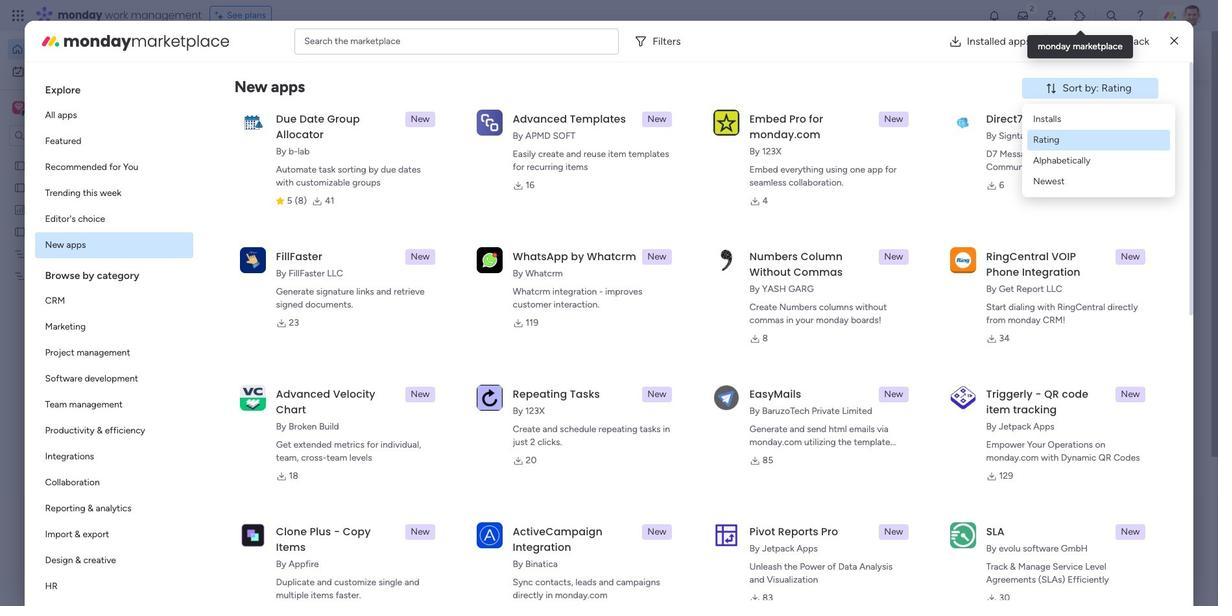 Task type: describe. For each thing, give the bounding box(es) containing it.
2 component image from the left
[[485, 257, 496, 269]]

terry turtle image
[[270, 581, 296, 606]]

notifications image
[[988, 9, 1001, 22]]

close recently visited image
[[239, 106, 255, 121]]

dapulse x slim image
[[1141, 94, 1156, 110]]

2 image
[[1026, 1, 1038, 15]]

1 vertical spatial monday marketplace image
[[40, 31, 61, 52]]

update feed image
[[1017, 9, 1030, 22]]

v2 bolt switch image
[[1077, 48, 1085, 63]]

1 heading from the top
[[35, 73, 193, 103]]

help center element
[[965, 535, 1160, 587]]

v2 user feedback image
[[976, 48, 986, 63]]

add to favorites image
[[670, 237, 683, 250]]

0 vertical spatial terry turtle image
[[1182, 5, 1203, 26]]

1 circle o image from the top
[[985, 155, 993, 165]]

Search in workspace field
[[27, 128, 108, 143]]

0 horizontal spatial public board image
[[256, 396, 270, 410]]

help image
[[1134, 9, 1147, 22]]

2 check circle image from the top
[[985, 138, 993, 148]]

2 heading from the top
[[35, 258, 193, 288]]

0 vertical spatial public dashboard image
[[14, 203, 26, 215]]

1 component image from the left
[[256, 257, 267, 269]]

1 horizontal spatial monday marketplace image
[[1074, 9, 1087, 22]]

dapulse x slim image
[[1171, 33, 1179, 49]]

public dashboard image inside quick search results list box
[[714, 237, 728, 251]]

workspace image
[[12, 101, 25, 115]]

1 horizontal spatial public board image
[[485, 237, 499, 251]]



Task type: vqa. For each thing, say whether or not it's contained in the screenshot.
bottommost "Option"
no



Task type: locate. For each thing, give the bounding box(es) containing it.
1 horizontal spatial component image
[[485, 257, 496, 269]]

terry turtle image right "help" icon
[[1182, 5, 1203, 26]]

menu menu
[[1028, 109, 1170, 192]]

circle o image down circle o image
[[985, 188, 993, 198]]

0 vertical spatial public board image
[[485, 237, 499, 251]]

templates image image
[[977, 261, 1148, 351]]

see plans image
[[215, 8, 227, 23]]

terry turtle image up terry turtle image at the bottom left of the page
[[270, 533, 296, 559]]

component image
[[714, 257, 725, 269]]

terry turtle image
[[1182, 5, 1203, 26], [270, 533, 296, 559]]

1 vertical spatial circle o image
[[985, 188, 993, 198]]

option
[[8, 39, 158, 60], [8, 61, 158, 82], [35, 103, 193, 128], [35, 128, 193, 154], [0, 153, 165, 156], [35, 154, 193, 180], [35, 180, 193, 206], [35, 206, 193, 232], [35, 232, 193, 258], [35, 288, 193, 314], [35, 314, 193, 340], [35, 340, 193, 366], [35, 366, 193, 392], [35, 392, 193, 418], [35, 418, 193, 444], [35, 444, 193, 470], [35, 470, 193, 496], [35, 496, 193, 522], [35, 522, 193, 548], [35, 548, 193, 574], [35, 574, 193, 600]]

circle o image
[[985, 155, 993, 165], [985, 188, 993, 198]]

search everything image
[[1106, 9, 1119, 22]]

1 horizontal spatial terry turtle image
[[1182, 5, 1203, 26]]

1 check circle image from the top
[[985, 122, 993, 132]]

heading
[[35, 73, 193, 103], [35, 258, 193, 288]]

0 horizontal spatial monday marketplace image
[[40, 31, 61, 52]]

workspace selection element
[[12, 100, 108, 117]]

1 vertical spatial public dashboard image
[[714, 237, 728, 251]]

1 vertical spatial public board image
[[256, 396, 270, 410]]

quick search results list box
[[239, 121, 934, 452]]

monday marketplace image
[[1074, 9, 1087, 22], [40, 31, 61, 52]]

2 circle o image from the top
[[985, 188, 993, 198]]

component image
[[256, 257, 267, 269], [485, 257, 496, 269]]

check circle image
[[985, 122, 993, 132], [985, 138, 993, 148]]

list box
[[35, 73, 193, 606], [0, 152, 165, 462]]

0 horizontal spatial public dashboard image
[[14, 203, 26, 215]]

0 horizontal spatial component image
[[256, 257, 267, 269]]

circle o image
[[985, 171, 993, 181]]

0 vertical spatial circle o image
[[985, 155, 993, 165]]

public board image
[[485, 237, 499, 251], [256, 396, 270, 410]]

circle o image up circle o image
[[985, 155, 993, 165]]

0 horizontal spatial terry turtle image
[[270, 533, 296, 559]]

0 vertical spatial monday marketplace image
[[1074, 9, 1087, 22]]

0 vertical spatial check circle image
[[985, 122, 993, 132]]

workspace image
[[14, 101, 23, 115]]

select product image
[[12, 9, 25, 22]]

invite members image
[[1045, 9, 1058, 22]]

1 vertical spatial check circle image
[[985, 138, 993, 148]]

0 vertical spatial heading
[[35, 73, 193, 103]]

public dashboard image
[[14, 203, 26, 215], [714, 237, 728, 251]]

app logo image
[[240, 109, 266, 135], [477, 109, 503, 135], [713, 109, 739, 135], [950, 109, 976, 135], [240, 247, 266, 273], [477, 247, 503, 273], [713, 247, 739, 273], [950, 247, 976, 273], [240, 385, 266, 411], [477, 385, 503, 411], [713, 385, 739, 411], [950, 385, 976, 411], [240, 522, 266, 548], [477, 522, 503, 548], [713, 522, 739, 548], [950, 522, 976, 548]]

1 horizontal spatial public dashboard image
[[714, 237, 728, 251]]

public board image
[[14, 159, 26, 171], [14, 181, 26, 193], [14, 225, 26, 237], [256, 237, 270, 251]]

1 vertical spatial heading
[[35, 258, 193, 288]]

1 vertical spatial terry turtle image
[[270, 533, 296, 559]]

add to favorites image
[[899, 237, 912, 250]]



